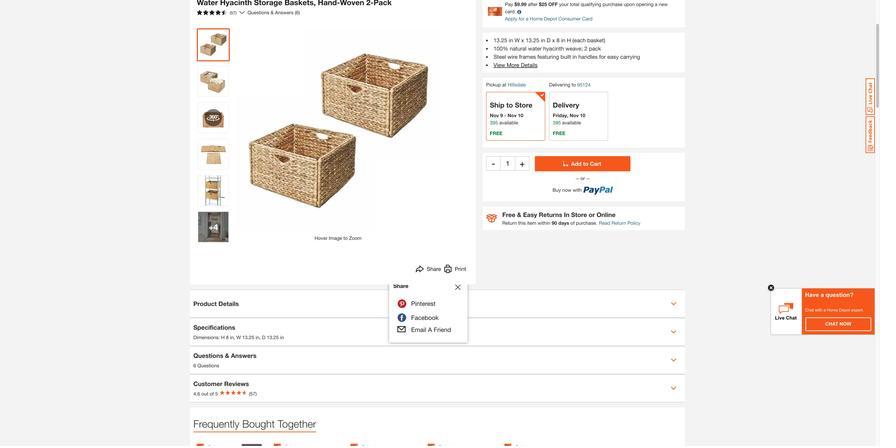 Task type: locate. For each thing, give the bounding box(es) containing it.
read
[[600, 220, 611, 226]]

home down the after
[[530, 16, 543, 21]]

0 horizontal spatial for
[[519, 16, 525, 21]]

0 vertical spatial or
[[580, 176, 587, 181]]

2 caret image from the top
[[672, 330, 677, 335]]

h inside 13.25 in w x 13.25 in d x 8 in h (each basket) 100% natural water hyacinth weave; 2 pack steel wire frames featuring built in handles for easy carrying view more details
[[568, 37, 571, 43]]

image
[[329, 236, 342, 241]]

(57) button
[[194, 7, 240, 18]]

available down 9
[[500, 120, 519, 126]]

1 vertical spatial with
[[816, 308, 823, 313]]

3 nov from the left
[[570, 113, 579, 118]]

answers
[[275, 10, 294, 15], [231, 352, 257, 360]]

natural seville classics storage baskets web168 64.0 image
[[198, 30, 229, 60]]

1 horizontal spatial depot
[[840, 308, 851, 313]]

4.6
[[194, 391, 200, 397]]

8 up the hyacinth
[[557, 37, 560, 43]]

with
[[573, 187, 582, 193], [816, 308, 823, 313]]

to inside delivering to 95124
[[572, 82, 576, 88]]

for
[[519, 16, 525, 21], [600, 53, 606, 60]]

feedback link image
[[867, 116, 876, 153]]

1 vertical spatial &
[[518, 211, 522, 219]]

0 vertical spatial with
[[573, 187, 582, 193]]

tooltip
[[390, 275, 468, 343]]

2 horizontal spatial nov
[[570, 113, 579, 118]]

share left the print button
[[427, 266, 442, 273]]

share button
[[416, 265, 442, 275]]

0 horizontal spatial home
[[530, 16, 543, 21]]

1 vertical spatial -
[[492, 159, 495, 168]]

0 horizontal spatial share
[[394, 283, 409, 290]]

days
[[559, 220, 570, 226]]

0 vertical spatial home
[[530, 16, 543, 21]]

0 horizontal spatial ,
[[234, 335, 235, 341]]

hillsdale button
[[508, 82, 526, 88]]

pay
[[506, 1, 514, 7]]

to for cart
[[584, 161, 589, 167]]

1 horizontal spatial for
[[600, 53, 606, 60]]

1 10 from the left
[[518, 113, 524, 118]]

1 horizontal spatial d
[[547, 37, 551, 43]]

or
[[580, 176, 587, 181], [589, 211, 596, 219]]

questions for questions & answers (6)
[[248, 10, 270, 15]]

depot
[[545, 16, 558, 21], [840, 308, 851, 313]]

0 vertical spatial (57)
[[230, 10, 237, 15]]

for down info image
[[519, 16, 525, 21]]

of left 5
[[210, 391, 214, 397]]

1 vertical spatial h
[[221, 335, 225, 341]]

details down frames
[[521, 62, 538, 68]]

to right add
[[584, 161, 589, 167]]

home
[[530, 16, 543, 21], [828, 308, 839, 313]]

0 horizontal spatial &
[[225, 352, 229, 360]]

nov inside delivery friday, nov 10 395 available
[[570, 113, 579, 118]]

1 horizontal spatial x
[[553, 37, 556, 43]]

h up the weave;
[[568, 37, 571, 43]]

1 vertical spatial or
[[589, 211, 596, 219]]

1 vertical spatial for
[[600, 53, 606, 60]]

0 horizontal spatial or
[[580, 176, 587, 181]]

1 horizontal spatial $
[[539, 1, 542, 7]]

in
[[509, 37, 514, 43], [541, 37, 546, 43], [562, 37, 566, 43], [573, 53, 577, 60], [230, 335, 234, 341], [256, 335, 260, 341], [280, 335, 284, 341]]

question?
[[826, 292, 854, 299]]

2 10 from the left
[[581, 113, 586, 118]]

free for to
[[490, 131, 503, 136]]

for left easy
[[600, 53, 606, 60]]

0 horizontal spatial depot
[[545, 16, 558, 21]]

1 horizontal spatial 8
[[557, 37, 560, 43]]

1 horizontal spatial store
[[572, 211, 588, 219]]

0 horizontal spatial $
[[515, 1, 518, 7]]

apply
[[506, 16, 518, 21]]

$ right the after
[[539, 1, 542, 7]]

return down free
[[503, 220, 517, 226]]

easy
[[608, 53, 619, 60]]

x
[[522, 37, 525, 43], [553, 37, 556, 43]]

0 horizontal spatial store
[[515, 101, 533, 109]]

0 vertical spatial d
[[547, 37, 551, 43]]

1 vertical spatial w
[[237, 335, 241, 341]]

1 horizontal spatial +
[[520, 159, 525, 168]]

1 vertical spatial depot
[[840, 308, 851, 313]]

home up the chat
[[828, 308, 839, 313]]

answers left (6)
[[275, 10, 294, 15]]

0 vertical spatial caret image
[[672, 301, 677, 307]]

have
[[806, 292, 820, 299]]

free
[[490, 131, 503, 136], [553, 131, 566, 136]]

0 horizontal spatial with
[[573, 187, 582, 193]]

-
[[505, 113, 507, 118], [492, 159, 495, 168]]

add to cart
[[572, 161, 602, 167]]

delivering
[[550, 82, 571, 88]]

(57) inside button
[[230, 10, 237, 15]]

1 horizontal spatial nov
[[508, 113, 517, 118]]

0 vertical spatial h
[[568, 37, 571, 43]]

2 vertical spatial questions
[[198, 363, 219, 369]]

ship to store nov 9 - nov 10 395 available
[[490, 101, 533, 126]]

+ inside button
[[520, 159, 525, 168]]

available inside the ship to store nov 9 - nov 10 395 available
[[500, 120, 519, 126]]

live chat image
[[867, 78, 876, 115]]

a down 'pay $ 9.99 after $ 25 off' on the right of the page
[[526, 16, 529, 21]]

None field
[[501, 156, 516, 171]]

4.6 out of 5
[[194, 391, 218, 397]]

answers for questions & answers (6)
[[275, 10, 294, 15]]

0 vertical spatial +
[[520, 159, 525, 168]]

chat with a home depot expert.
[[806, 308, 865, 313]]

10 right 9
[[518, 113, 524, 118]]

or up purchase.
[[589, 211, 596, 219]]

out
[[202, 391, 209, 397]]

1 vertical spatial store
[[572, 211, 588, 219]]

0 vertical spatial depot
[[545, 16, 558, 21]]

1 vertical spatial caret image
[[672, 330, 677, 335]]

w up natural
[[515, 37, 520, 43]]

0 horizontal spatial w
[[237, 335, 241, 341]]

hover image to zoom button
[[235, 28, 442, 242]]

pinterest button
[[398, 297, 436, 309]]

now
[[840, 322, 852, 327]]

0 vertical spatial -
[[505, 113, 507, 118]]

0 horizontal spatial of
[[210, 391, 214, 397]]

x up natural
[[522, 37, 525, 43]]

a inside your total qualifying purchase upon opening a new card.
[[656, 1, 658, 7]]

0 vertical spatial &
[[271, 10, 274, 15]]

1 horizontal spatial details
[[521, 62, 538, 68]]

close image
[[456, 285, 461, 290]]

caret image
[[672, 301, 677, 307], [672, 330, 677, 335], [672, 358, 677, 363]]

1 horizontal spatial or
[[589, 211, 596, 219]]

water
[[529, 45, 542, 52]]

0 horizontal spatial (57)
[[230, 10, 237, 15]]

0 horizontal spatial +
[[209, 222, 214, 232]]

2 available from the left
[[563, 120, 582, 126]]

1 free from the left
[[490, 131, 503, 136]]

store up purchase.
[[572, 211, 588, 219]]

$
[[515, 1, 518, 7], [539, 1, 542, 7]]

to right ship
[[507, 101, 514, 109]]

(57) link
[[194, 7, 245, 18]]

have a question?
[[806, 292, 854, 299]]

1 horizontal spatial h
[[568, 37, 571, 43]]

depot down the off
[[545, 16, 558, 21]]

& up this
[[518, 211, 522, 219]]

share up "pinterest" button
[[394, 283, 409, 290]]

0 horizontal spatial x
[[522, 37, 525, 43]]

1 vertical spatial +
[[209, 222, 214, 232]]

0 horizontal spatial 8
[[226, 335, 229, 341]]

0 vertical spatial share
[[427, 266, 442, 273]]

0 vertical spatial w
[[515, 37, 520, 43]]

chat now
[[826, 322, 852, 327]]

1 horizontal spatial available
[[563, 120, 582, 126]]

395 down 'friday,'
[[553, 120, 561, 126]]

395
[[490, 120, 498, 126], [553, 120, 561, 126]]

questions & answers 6 questions
[[194, 352, 257, 369]]

qualifying
[[581, 1, 602, 7]]

1 vertical spatial (57)
[[249, 391, 257, 397]]

store down the hillsdale
[[515, 101, 533, 109]]

0 horizontal spatial 395
[[490, 120, 498, 126]]

available down 'friday,'
[[563, 120, 582, 126]]

return
[[503, 220, 517, 226], [612, 220, 627, 226]]

1 horizontal spatial &
[[271, 10, 274, 15]]

0 horizontal spatial nov
[[490, 113, 499, 118]]

free down 'friday,'
[[553, 131, 566, 136]]

0 horizontal spatial answers
[[231, 352, 257, 360]]

1 horizontal spatial share
[[427, 266, 442, 273]]

frequently bought together
[[194, 418, 317, 431]]

1 available from the left
[[500, 120, 519, 126]]

of right days
[[571, 220, 575, 226]]

& down specifications dimensions: h 8 in , w 13.25 in , d 13.25 in
[[225, 352, 229, 360]]

nov right 9
[[508, 113, 517, 118]]

2 vertical spatial &
[[225, 352, 229, 360]]

h down specifications
[[221, 335, 225, 341]]

0 horizontal spatial d
[[262, 335, 266, 341]]

free down 9
[[490, 131, 503, 136]]

easy
[[524, 211, 538, 219]]

2 395 from the left
[[553, 120, 561, 126]]

1 horizontal spatial home
[[828, 308, 839, 313]]

$ right pay
[[515, 1, 518, 7]]

395 down ship
[[490, 120, 498, 126]]

1 395 from the left
[[490, 120, 498, 126]]

0 horizontal spatial return
[[503, 220, 517, 226]]

0 vertical spatial details
[[521, 62, 538, 68]]

store inside the ship to store nov 9 - nov 10 395 available
[[515, 101, 533, 109]]

details right product
[[219, 300, 239, 308]]

w up questions & answers 6 questions
[[237, 335, 241, 341]]

0 vertical spatial 8
[[557, 37, 560, 43]]

1 horizontal spatial w
[[515, 37, 520, 43]]

return right read
[[612, 220, 627, 226]]

returns
[[539, 211, 563, 219]]

1 vertical spatial answers
[[231, 352, 257, 360]]

1 vertical spatial 8
[[226, 335, 229, 341]]

details
[[521, 62, 538, 68], [219, 300, 239, 308]]

0 horizontal spatial -
[[492, 159, 495, 168]]

with right now
[[573, 187, 582, 193]]

x up the hyacinth
[[553, 37, 556, 43]]

read return policy link
[[600, 220, 641, 227]]

10 right 'friday,'
[[581, 113, 586, 118]]

h inside specifications dimensions: h 8 in , w 13.25 in , d 13.25 in
[[221, 335, 225, 341]]

0 horizontal spatial available
[[500, 120, 519, 126]]

- button
[[487, 156, 501, 171]]

1 horizontal spatial answers
[[275, 10, 294, 15]]

a left new
[[656, 1, 658, 7]]

(57) down reviews
[[249, 391, 257, 397]]

1 horizontal spatial free
[[553, 131, 566, 136]]

or up buy now with button
[[580, 176, 587, 181]]

+ for + 4
[[209, 222, 214, 232]]

0 vertical spatial answers
[[275, 10, 294, 15]]

natural seville classics storage baskets web168 40.2 image
[[198, 139, 229, 169]]

d inside specifications dimensions: h 8 in , w 13.25 in , d 13.25 in
[[262, 335, 266, 341]]

1 horizontal spatial -
[[505, 113, 507, 118]]

0 horizontal spatial details
[[219, 300, 239, 308]]

delivering to 95124
[[550, 82, 591, 88]]

free & easy returns in store or online return this item within 90 days of purchase. read return policy
[[503, 211, 641, 226]]

1 vertical spatial home
[[828, 308, 839, 313]]

1 horizontal spatial (57)
[[249, 391, 257, 397]]

8
[[557, 37, 560, 43], [226, 335, 229, 341]]

100%
[[494, 45, 509, 52]]

1 vertical spatial questions
[[194, 352, 224, 360]]

1 horizontal spatial return
[[612, 220, 627, 226]]

1 horizontal spatial 10
[[581, 113, 586, 118]]

opening
[[637, 1, 654, 7]]

1 vertical spatial of
[[210, 391, 214, 397]]

0 horizontal spatial free
[[490, 131, 503, 136]]

2 horizontal spatial &
[[518, 211, 522, 219]]

details inside "button"
[[219, 300, 239, 308]]

depot left expert.
[[840, 308, 851, 313]]

8 down specifications
[[226, 335, 229, 341]]

0 vertical spatial of
[[571, 220, 575, 226]]

- inside the ship to store nov 9 - nov 10 395 available
[[505, 113, 507, 118]]

caret image for specifications
[[672, 330, 677, 335]]

0 vertical spatial questions
[[248, 10, 270, 15]]

with right the chat
[[816, 308, 823, 313]]

1 caret image from the top
[[672, 301, 677, 307]]

(57) right 4.5 stars image
[[230, 10, 237, 15]]

- left '+' button
[[492, 159, 495, 168]]

2 free from the left
[[553, 131, 566, 136]]

1 horizontal spatial with
[[816, 308, 823, 313]]

1 vertical spatial share
[[394, 283, 409, 290]]

apply for a home depot consumer card
[[506, 16, 593, 21]]

d inside 13.25 in w x 13.25 in d x 8 in h (each basket) 100% natural water hyacinth weave; 2 pack steel wire frames featuring built in handles for easy carrying view more details
[[547, 37, 551, 43]]

of
[[571, 220, 575, 226], [210, 391, 214, 397]]

w inside 13.25 in w x 13.25 in d x 8 in h (each basket) 100% natural water hyacinth weave; 2 pack steel wire frames featuring built in handles for easy carrying view more details
[[515, 37, 520, 43]]

1 vertical spatial details
[[219, 300, 239, 308]]

2 $ from the left
[[539, 1, 542, 7]]

1 vertical spatial d
[[262, 335, 266, 341]]

1 nov from the left
[[490, 113, 499, 118]]

& inside questions & answers 6 questions
[[225, 352, 229, 360]]

10
[[518, 113, 524, 118], [581, 113, 586, 118]]

to left zoom
[[344, 236, 348, 241]]

(57)
[[230, 10, 237, 15], [249, 391, 257, 397]]

2 vertical spatial caret image
[[672, 358, 677, 363]]

print button
[[444, 265, 467, 275]]

with inside buy now with button
[[573, 187, 582, 193]]

1 horizontal spatial ,
[[260, 335, 261, 341]]

- right 9
[[505, 113, 507, 118]]

nov down the delivery
[[570, 113, 579, 118]]

to left 95124
[[572, 82, 576, 88]]

1 horizontal spatial 395
[[553, 120, 561, 126]]

+ button
[[516, 156, 530, 171]]

answers inside questions & answers 6 questions
[[231, 352, 257, 360]]

0 vertical spatial store
[[515, 101, 533, 109]]

your
[[560, 1, 569, 7]]

- inside button
[[492, 159, 495, 168]]

& left (6)
[[271, 10, 274, 15]]

0 horizontal spatial 10
[[518, 113, 524, 118]]

a
[[428, 326, 432, 334]]

206279938_s02 image
[[198, 103, 229, 133]]

13.25
[[494, 37, 508, 43], [526, 37, 540, 43], [242, 335, 255, 341], [267, 335, 279, 341]]

answers down specifications dimensions: h 8 in , w 13.25 in , d 13.25 in
[[231, 352, 257, 360]]

to inside the ship to store nov 9 - nov 10 395 available
[[507, 101, 514, 109]]

nov left 9
[[490, 113, 499, 118]]

& inside free & easy returns in store or online return this item within 90 days of purchase. read return policy
[[518, 211, 522, 219]]

1 horizontal spatial of
[[571, 220, 575, 226]]

3 caret image from the top
[[672, 358, 677, 363]]

hover
[[315, 236, 328, 241]]

0 horizontal spatial h
[[221, 335, 225, 341]]

hover image to zoom
[[315, 236, 362, 241]]



Task type: describe. For each thing, give the bounding box(es) containing it.
consumer
[[559, 16, 581, 21]]

info image
[[518, 10, 522, 14]]

built
[[561, 53, 572, 60]]

1 $ from the left
[[515, 1, 518, 7]]

natural seville classics storage baskets web168 e1.1 image
[[198, 66, 229, 97]]

pack
[[590, 45, 602, 52]]

featuring
[[538, 53, 560, 60]]

chat
[[826, 322, 839, 327]]

5
[[215, 391, 218, 397]]

home for for
[[530, 16, 543, 21]]

& for returns
[[518, 211, 522, 219]]

caret image
[[672, 386, 677, 392]]

home for with
[[828, 308, 839, 313]]

share inside button
[[427, 266, 442, 273]]

specifications dimensions: h 8 in , w 13.25 in , d 13.25 in
[[194, 324, 284, 341]]

for inside 13.25 in w x 13.25 in d x 8 in h (each basket) 100% natural water hyacinth weave; 2 pack steel wire frames featuring built in handles for easy carrying view more details
[[600, 53, 606, 60]]

specifications
[[194, 324, 235, 332]]

questions & answers (6)
[[248, 10, 300, 15]]

& for 6
[[225, 352, 229, 360]]

buy now with
[[553, 187, 582, 193]]

depot for consumer
[[545, 16, 558, 21]]

395 inside delivery friday, nov 10 395 available
[[553, 120, 561, 126]]

product
[[194, 300, 217, 308]]

90
[[552, 220, 558, 226]]

1 return from the left
[[503, 220, 517, 226]]

frames
[[520, 53, 536, 60]]

facebook button
[[398, 311, 439, 323]]

(each
[[573, 37, 586, 43]]

395 inside the ship to store nov 9 - nov 10 395 available
[[490, 120, 498, 126]]

email
[[412, 326, 427, 334]]

facebook
[[412, 314, 439, 322]]

hyacinth
[[544, 45, 565, 52]]

policy
[[628, 220, 641, 226]]

or inside free & easy returns in store or online return this item within 90 days of purchase. read return policy
[[589, 211, 596, 219]]

2 , from the left
[[260, 335, 261, 341]]

friday,
[[553, 113, 569, 118]]

2 return from the left
[[612, 220, 627, 226]]

weave;
[[566, 45, 583, 52]]

frequently
[[194, 418, 240, 431]]

free for friday,
[[553, 131, 566, 136]]

4
[[214, 222, 218, 232]]

+ for +
[[520, 159, 525, 168]]

natural seville classics storage baskets web168 66.4 image
[[198, 212, 229, 242]]

free
[[503, 211, 516, 219]]

0 vertical spatial for
[[519, 16, 525, 21]]

25
[[542, 1, 548, 7]]

6
[[194, 363, 196, 369]]

online
[[597, 211, 616, 219]]

2 x from the left
[[553, 37, 556, 43]]

card.
[[506, 9, 516, 14]]

95124
[[578, 82, 591, 88]]

answers for questions & answers 6 questions
[[231, 352, 257, 360]]

card
[[583, 16, 593, 21]]

details inside 13.25 in w x 13.25 in d x 8 in h (each basket) 100% natural water hyacinth weave; 2 pack steel wire frames featuring built in handles for easy carrying view more details
[[521, 62, 538, 68]]

8 inside 13.25 in w x 13.25 in d x 8 in h (each basket) 100% natural water hyacinth weave; 2 pack steel wire frames featuring built in handles for easy carrying view more details
[[557, 37, 560, 43]]

view more details link
[[494, 62, 538, 68]]

dimensions:
[[194, 335, 220, 341]]

product details
[[194, 300, 239, 308]]

together
[[278, 418, 317, 431]]

total
[[570, 1, 580, 7]]

to for store
[[507, 101, 514, 109]]

depot for expert.
[[840, 308, 851, 313]]

4.5 stars image
[[197, 10, 227, 15]]

in
[[565, 211, 570, 219]]

pickup
[[487, 82, 501, 88]]

2 nov from the left
[[508, 113, 517, 118]]

purchase
[[603, 1, 623, 7]]

1 , from the left
[[234, 335, 235, 341]]

a right have
[[822, 292, 825, 299]]

hillsdale
[[508, 82, 526, 88]]

upon
[[624, 1, 635, 7]]

8 inside specifications dimensions: h 8 in , w 13.25 in , d 13.25 in
[[226, 335, 229, 341]]

buy now with button
[[536, 182, 631, 195]]

chat
[[806, 308, 815, 313]]

add
[[572, 161, 582, 167]]

natural
[[510, 45, 527, 52]]

caret image inside product details "button"
[[672, 301, 677, 307]]

new
[[659, 1, 668, 7]]

of inside free & easy returns in store or online return this item within 90 days of purchase. read return policy
[[571, 220, 575, 226]]

pinterest
[[412, 300, 436, 308]]

10 inside delivery friday, nov 10 395 available
[[581, 113, 586, 118]]

w inside specifications dimensions: h 8 in , w 13.25 in , d 13.25 in
[[237, 335, 241, 341]]

chat now link
[[807, 318, 872, 331]]

apply now image
[[488, 7, 506, 16]]

(6)
[[295, 10, 300, 15]]

2
[[585, 45, 588, 52]]

more
[[507, 62, 520, 68]]

pickup at hillsdale
[[487, 82, 526, 88]]

apply for a home depot consumer card link
[[506, 16, 593, 21]]

view
[[494, 62, 506, 68]]

item
[[528, 220, 537, 226]]

bought
[[243, 418, 275, 431]]

9
[[501, 113, 503, 118]]

off
[[549, 1, 558, 7]]

customer
[[194, 381, 223, 388]]

10 inside the ship to store nov 9 - nov 10 395 available
[[518, 113, 524, 118]]

a right the chat
[[824, 308, 827, 313]]

product details button
[[190, 290, 686, 318]]

1 x from the left
[[522, 37, 525, 43]]

wire
[[508, 53, 518, 60]]

after
[[528, 1, 538, 7]]

to for 95124
[[572, 82, 576, 88]]

at
[[503, 82, 507, 88]]

purchase.
[[577, 220, 598, 226]]

buy
[[553, 187, 562, 193]]

+ 4
[[209, 222, 218, 232]]

& for (6)
[[271, 10, 274, 15]]

print
[[455, 266, 467, 273]]

email a friend button
[[398, 326, 452, 335]]

within
[[538, 220, 551, 226]]

natural seville classics storage baskets web168 1d.3 image
[[198, 176, 229, 206]]

this
[[519, 220, 526, 226]]

steel
[[494, 53, 506, 60]]

caret image for questions & answers
[[672, 358, 677, 363]]

available inside delivery friday, nov 10 395 available
[[563, 120, 582, 126]]

questions for questions & answers 6 questions
[[194, 352, 224, 360]]

reviews
[[224, 381, 249, 388]]

pay $ 9.99 after $ 25 off
[[506, 1, 558, 7]]

tooltip containing pinterest
[[390, 275, 468, 343]]

friend
[[434, 326, 452, 334]]

store inside free & easy returns in store or online return this item within 90 days of purchase. read return policy
[[572, 211, 588, 219]]

13.25 in w x 13.25 in d x 8 in h (each basket) 100% natural water hyacinth weave; 2 pack steel wire frames featuring built in handles for easy carrying view more details
[[494, 37, 641, 68]]

icon image
[[487, 214, 498, 223]]

zoom
[[349, 236, 362, 241]]

ship
[[490, 101, 505, 109]]



